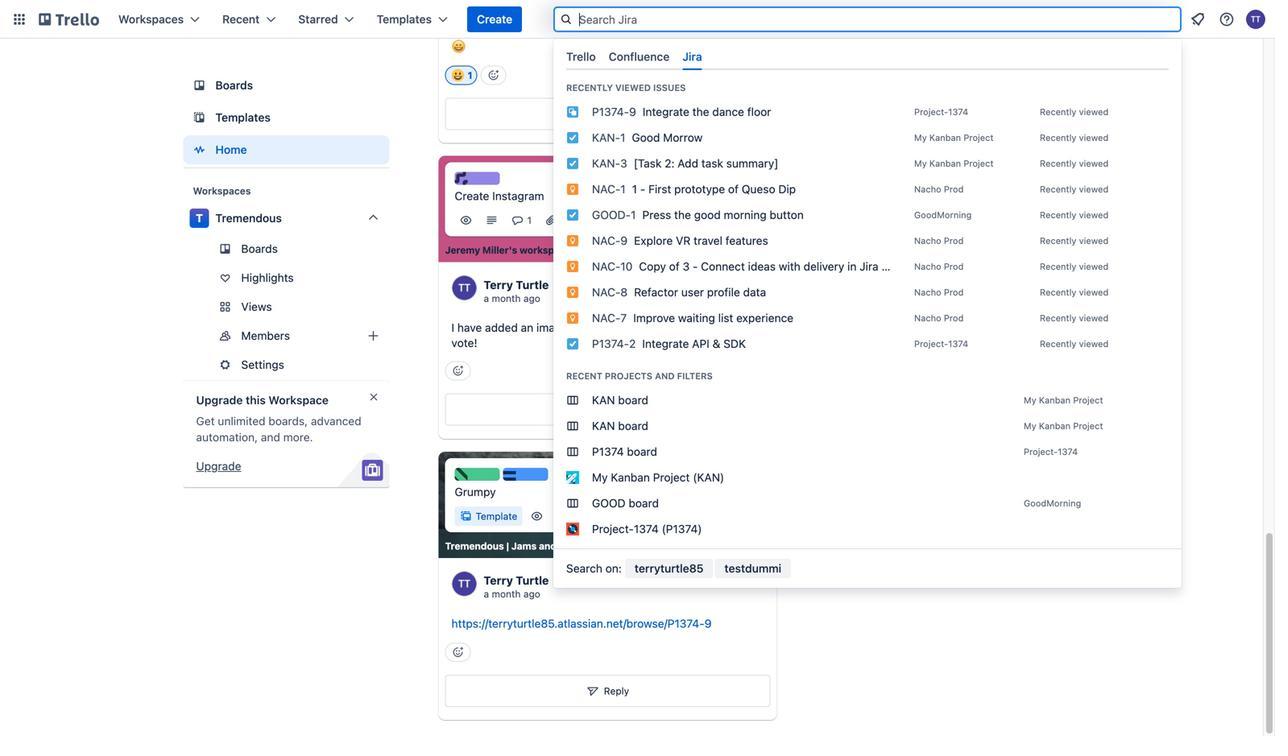 Task type: locate. For each thing, give the bounding box(es) containing it.
terry turtle a month ago up an
[[484, 278, 549, 304]]

nacho
[[914, 184, 941, 195], [914, 236, 941, 246], [914, 262, 941, 272], [914, 287, 941, 298], [914, 313, 941, 324]]

2 software image from the top
[[566, 523, 579, 536]]

terry
[[484, 278, 513, 292], [484, 574, 513, 587]]

turtle up an
[[516, 278, 549, 292]]

: left vr
[[672, 245, 675, 256]]

5 nacho from the top
[[914, 313, 941, 324]]

idea image down idea icon
[[566, 235, 579, 247]]

1 horizontal spatial imagination
[[900, 238, 966, 252]]

jims
[[912, 110, 938, 123], [559, 540, 581, 552]]

1 vertical spatial p1374-
[[592, 337, 629, 351]]

tremendous right the t
[[215, 211, 282, 225]]

list
[[718, 312, 733, 325]]

reply button down the https://terryturtle85.atlassian.net/browse/p1374-9
[[445, 675, 771, 707]]

add image
[[364, 326, 383, 346]]

create inside button
[[477, 12, 512, 26]]

9 up 10
[[621, 234, 628, 247]]

0 vertical spatial goodmorning
[[914, 210, 972, 220]]

api
[[692, 337, 710, 351]]

month up added
[[492, 293, 521, 304]]

1 horizontal spatial -
[[693, 260, 698, 273]]

recently viewed for integrate the dance floor
[[1040, 107, 1109, 117]]

recent button
[[213, 6, 285, 32]]

nacho for nac-8 refactor user profile data
[[914, 287, 941, 298]]

0 vertical spatial add reaction image
[[481, 66, 506, 85]]

the left good
[[674, 208, 691, 222]]

software image inside the my kanban project (kan) link
[[566, 471, 579, 484]]

recently for good-1 press the good morning button
[[1040, 210, 1077, 220]]

0 vertical spatial p1374-
[[592, 105, 629, 119]]

0 vertical spatial a
[[484, 293, 489, 304]]

viewed for integrate api & sdk
[[1079, 339, 1109, 349]]

0 horizontal spatial recent
[[222, 12, 260, 26]]

recent projects and filters
[[566, 371, 713, 382]]

upgrade down automation,
[[196, 460, 241, 473]]

software image right color: blue, title: none image
[[566, 471, 579, 484]]

beyond imagination link
[[578, 244, 672, 257]]

a up added
[[484, 293, 489, 304]]

terry turtle a month ago down tremendous | jams and jims : hungry
[[484, 574, 549, 600]]

1 vertical spatial software image
[[566, 523, 579, 536]]

that
[[571, 321, 592, 334]]

0 horizontal spatial -
[[640, 183, 646, 196]]

reply button down projects
[[445, 394, 771, 426]]

1 upgrade from the top
[[196, 394, 243, 407]]

tremendous up on-
[[856, 124, 912, 136]]

recent for recent projects and filters
[[566, 371, 602, 382]]

turtle
[[516, 278, 549, 292], [516, 574, 549, 587]]

0 vertical spatial kan
[[592, 394, 615, 407]]

2 vertical spatial the
[[687, 321, 703, 334]]

recently for nac-7 improve waiting list experience
[[1040, 313, 1077, 324]]

board up p1374 board
[[618, 419, 648, 433]]

2 upgrade from the top
[[196, 460, 241, 473]]

starred
[[298, 12, 338, 26]]

0 vertical spatial the
[[693, 105, 709, 119]]

recently viewed for press the good morning button
[[1040, 210, 1109, 220]]

1 horizontal spatial workspaces
[[193, 185, 251, 197]]

on:
[[606, 562, 622, 575]]

terry up added
[[484, 278, 513, 292]]

imagination up copy
[[616, 245, 672, 256]]

recently viewed
[[1040, 107, 1109, 117], [1040, 133, 1109, 143], [1040, 158, 1109, 169], [846, 168, 924, 180], [1040, 184, 1109, 195], [1040, 210, 1109, 220], [1040, 236, 1109, 246], [1040, 262, 1109, 272], [1040, 287, 1109, 298], [1040, 313, 1109, 324], [1040, 339, 1109, 349]]

nacho up meeting
[[914, 184, 941, 195]]

workspace down instagram
[[520, 245, 571, 256]]

0 vertical spatial task image
[[566, 131, 579, 144]]

i have added an image that will surely attract the youth vote!
[[452, 321, 736, 349]]

beyond up in
[[856, 238, 898, 252]]

ago up an
[[523, 293, 540, 304]]

4 nac- from the top
[[592, 286, 621, 299]]

color: blue, title: none image
[[503, 468, 548, 481]]

1 horizontal spatial :
[[672, 245, 675, 256]]

prod up agenda
[[944, 184, 964, 195]]

kan board up p1374 board
[[592, 419, 648, 433]]

2 nacho from the top
[[914, 236, 941, 246]]

of
[[728, 183, 739, 196], [669, 260, 680, 273]]

recently viewed for refactor user profile data
[[1040, 287, 1109, 298]]

viewed for 1 - first prototype of queso dip
[[1079, 184, 1109, 195]]

9 down 'recently viewed issues' on the top of the page
[[629, 105, 636, 119]]

idea image up that
[[566, 286, 579, 299]]

software image for project-
[[566, 523, 579, 536]]

projects
[[605, 371, 653, 382]]

the for dance
[[693, 105, 709, 119]]

task image for kan-3
[[566, 157, 579, 170]]

1 vertical spatial jims
[[559, 540, 581, 552]]

viewed for good morrow
[[1079, 133, 1109, 143]]

1 ago from the top
[[523, 293, 540, 304]]

1 vertical spatial kan
[[592, 419, 615, 433]]

project-1374 (p1374)
[[592, 523, 702, 536]]

1 month from the top
[[492, 293, 521, 304]]

-
[[640, 183, 646, 196], [693, 260, 698, 273]]

workspace
[[269, 394, 329, 407]]

experience
[[736, 312, 794, 325]]

reply button down 'recently viewed issues' on the top of the page
[[445, 98, 771, 130]]

0 horizontal spatial jira
[[683, 50, 702, 63]]

nacho down planner at the right
[[914, 313, 941, 324]]

1 horizontal spatial jims
[[912, 110, 938, 123]]

1 terry from the top
[[484, 278, 513, 292]]

templates right the starred dropdown button
[[377, 12, 432, 26]]

workspace up weekly planner link
[[927, 253, 976, 265]]

0 vertical spatial 9
[[629, 105, 636, 119]]

add reaction image down create button at top left
[[481, 66, 506, 85]]

nacho down software
[[914, 287, 941, 298]]

: left the hungry
[[581, 540, 584, 552]]

month
[[492, 293, 521, 304], [492, 589, 521, 600]]

a down tremendous | jams and jims : hungry
[[484, 589, 489, 600]]

task image down subtask icon
[[566, 131, 579, 144]]

1 vertical spatial month
[[492, 589, 521, 600]]

morrow
[[663, 131, 703, 144]]

recently for kan-1 good morrow
[[1040, 133, 1077, 143]]

0 horizontal spatial jims
[[559, 540, 581, 552]]

0 vertical spatial create
[[477, 12, 512, 26]]

imagination down 1-on-1 meeting agenda tremendous
[[900, 238, 966, 252]]

4 idea image from the top
[[566, 312, 579, 325]]

recently for nac-10 copy of 3 - connect ideas with delivery in jira software
[[1040, 262, 1077, 272]]

nac- for 8
[[592, 286, 621, 299]]

templates inside 'dropdown button'
[[377, 12, 432, 26]]

testdummi button
[[715, 559, 791, 579]]

views link
[[183, 294, 389, 320]]

confluence
[[609, 50, 670, 63]]

4 nacho prod from the top
[[914, 287, 964, 298]]

click to unstar jams and jims. it will be removed from your starred list. image
[[1065, 114, 1081, 131]]

1 vertical spatial task image
[[566, 157, 579, 170]]

|
[[573, 245, 576, 256], [506, 540, 509, 552]]

click to star weekly planner. it will show up at the top of your boards list. image
[[1065, 282, 1081, 298]]

4 nacho from the top
[[914, 287, 941, 298]]

0 horizontal spatial jams
[[511, 540, 537, 552]]

1 right 1-
[[886, 200, 892, 213]]

2 nac- from the top
[[592, 234, 621, 247]]

1 vertical spatial boards link
[[183, 236, 389, 262]]

prod for nac-10 copy of 3 - connect ideas with delivery in jira software
[[944, 262, 964, 272]]

3 left [task
[[620, 157, 627, 170]]

good
[[694, 208, 721, 222]]

jira tab
[[676, 44, 709, 70]]

2 reply button from the top
[[445, 394, 771, 426]]

2 integrate from the top
[[642, 337, 689, 351]]

1 nacho prod from the top
[[914, 184, 964, 195]]

upgrade inside upgrade this workspace get unlimited boards, advanced automation, and more.
[[196, 394, 243, 407]]

recent down i have added an image that will surely attract the youth vote!
[[566, 371, 602, 382]]

1 software image from the top
[[566, 471, 579, 484]]

jira
[[683, 50, 702, 63], [860, 260, 879, 273]]

1 horizontal spatial miller's
[[892, 253, 925, 265]]

0 horizontal spatial goodmorning
[[914, 210, 972, 220]]

ago down tremendous | jams and jims : hungry
[[523, 589, 540, 600]]

prod down agenda
[[944, 236, 964, 246]]

the up api
[[687, 321, 703, 334]]

0 notifications image
[[1188, 10, 1208, 29]]

0 vertical spatial reply
[[604, 108, 629, 120]]

3 nac- from the top
[[592, 260, 621, 273]]

improve
[[633, 312, 675, 325]]

1 vertical spatial create
[[455, 189, 489, 203]]

0 horizontal spatial 3
[[620, 157, 627, 170]]

1 nac- from the top
[[592, 183, 621, 196]]

and inside jams and jims tremendous
[[888, 110, 909, 123]]

nac- right that
[[592, 312, 621, 325]]

this
[[246, 394, 266, 407]]

1 vertical spatial workspaces
[[193, 185, 251, 197]]

3 down social
[[683, 260, 690, 273]]

connect
[[701, 260, 745, 273]]

| left beyond imagination link
[[573, 245, 576, 256]]

upgrade this workspace get unlimited boards, advanced automation, and more.
[[196, 394, 361, 444]]

idea image down jeremy miller's workspace | beyond imagination : social media on the top of page
[[566, 260, 579, 273]]

2 vertical spatial reply
[[604, 685, 629, 697]]

recent for recent
[[222, 12, 260, 26]]

1 idea image from the top
[[566, 235, 579, 247]]

0 horizontal spatial templates
[[215, 111, 271, 124]]

4 prod from the top
[[944, 287, 964, 298]]

workspaces button
[[109, 6, 209, 32]]

1 kan- from the top
[[592, 131, 620, 144]]

0 vertical spatial software image
[[566, 471, 579, 484]]

1 vertical spatial boards
[[241, 242, 278, 255]]

nac- down jeremy miller's workspace | beyond imagination : social media on the top of page
[[592, 260, 621, 273]]

grinning image
[[452, 39, 466, 54]]

reply button for grumpy
[[445, 675, 771, 707]]

good
[[592, 497, 626, 510]]

2 a from the top
[[484, 589, 489, 600]]

9 for nac-9
[[621, 234, 628, 247]]

boards link for templates
[[183, 71, 389, 100]]

1 a from the top
[[484, 293, 489, 304]]

reply down the https://terryturtle85.atlassian.net/browse/p1374-9
[[604, 685, 629, 697]]

simple project board
[[856, 322, 972, 335]]

boards up highlights
[[241, 242, 278, 255]]

refactor
[[634, 286, 678, 299]]

social
[[677, 245, 704, 256]]

1 reply button from the top
[[445, 98, 771, 130]]

beyond inside beyond imagination jeremy miller's workspace
[[856, 238, 898, 252]]

ago for grumpy
[[523, 589, 540, 600]]

1 down instagram
[[527, 215, 532, 226]]

nac- up good-
[[592, 183, 621, 196]]

nacho prod for nac-7 improve waiting list experience
[[914, 313, 964, 324]]

board up my kanban project (kan)
[[627, 445, 657, 459]]

a for create instagram
[[484, 293, 489, 304]]

1 inside 1-on-1 meeting agenda tremendous
[[886, 200, 892, 213]]

turtle down tremendous | jams and jims : hungry
[[516, 574, 549, 587]]

color: green, title: none image
[[455, 468, 500, 481]]

1 vertical spatial integrate
[[642, 337, 689, 351]]

1 task image from the top
[[566, 131, 579, 144]]

1 vertical spatial :
[[581, 540, 584, 552]]

boards,
[[269, 414, 308, 428]]

idea image
[[566, 235, 579, 247], [566, 260, 579, 273], [566, 286, 579, 299], [566, 312, 579, 325]]

0 vertical spatial terry turtle a month ago
[[484, 278, 549, 304]]

attract
[[649, 321, 683, 334]]

prod right planner at the right
[[944, 287, 964, 298]]

members link
[[183, 323, 389, 349]]

5 nac- from the top
[[592, 312, 621, 325]]

prod down weekly planner link
[[944, 313, 964, 324]]

1 horizontal spatial workspace
[[927, 253, 976, 265]]

project-1374
[[914, 107, 968, 117], [914, 339, 968, 349], [1024, 447, 1078, 457]]

1 vertical spatial 9
[[621, 234, 628, 247]]

reply for grumpy
[[604, 685, 629, 697]]

p1374- down 'will'
[[592, 337, 629, 351]]

0 vertical spatial integrate
[[643, 105, 690, 119]]

1 vertical spatial -
[[693, 260, 698, 273]]

2 horizontal spatial 9
[[705, 617, 712, 630]]

jeremy
[[445, 245, 480, 256], [856, 253, 889, 265]]

nacho for nac-10 copy of 3 - connect ideas with delivery in jira software
[[914, 262, 941, 272]]

nacho prod up planner at the right
[[914, 262, 964, 272]]

tremendous inside jams and jims tremendous
[[856, 124, 912, 136]]

simple
[[856, 322, 894, 335]]

1 vertical spatial jams
[[511, 540, 537, 552]]

2 terry from the top
[[484, 574, 513, 587]]

nacho prod for nac-1 1 - first prototype of queso dip
[[914, 184, 964, 195]]

click to star simple project board. it will show up at the top of your boards list. image
[[1065, 321, 1081, 337]]

jira up issues
[[683, 50, 702, 63]]

task image
[[566, 209, 579, 222], [566, 338, 579, 351]]

- down social
[[693, 260, 698, 273]]

reply for create instagram
[[604, 404, 629, 415]]

kan- left [task
[[592, 157, 620, 170]]

0 vertical spatial reply button
[[445, 98, 771, 130]]

1 integrate from the top
[[643, 105, 690, 119]]

kan- left good
[[592, 131, 620, 144]]

software image inside project-1374 (p1374) link
[[566, 523, 579, 536]]

will
[[595, 321, 611, 334]]

dance
[[712, 105, 744, 119]]

board down projects
[[618, 394, 648, 407]]

1 vertical spatial of
[[669, 260, 680, 273]]

back to home image
[[39, 6, 99, 32]]

3 idea image from the top
[[566, 286, 579, 299]]

nacho prod down weekly planner link
[[914, 313, 964, 324]]

https://terryturtle85.atlassian.net/browse/p1374-
[[452, 617, 705, 630]]

tremendous down 'template' at left bottom
[[445, 540, 504, 552]]

recently for kan-3 [task 2: add task summary]
[[1040, 158, 1077, 169]]

tremendous down on-
[[856, 215, 912, 226]]

task image down idea icon
[[566, 209, 579, 222]]

boards right board icon
[[215, 79, 253, 92]]

issues
[[653, 83, 686, 93]]

2 task image from the top
[[566, 157, 579, 170]]

0 vertical spatial workspaces
[[118, 12, 184, 26]]

integrate
[[643, 105, 690, 119], [642, 337, 689, 351]]

nacho prod down 1-on-1 meeting agenda tremendous
[[914, 236, 964, 246]]

1 turtle from the top
[[516, 278, 549, 292]]

templates up home
[[215, 111, 271, 124]]

1 vertical spatial reply button
[[445, 394, 771, 426]]

viewed for copy of 3 - connect ideas with delivery in jira software
[[1079, 262, 1109, 272]]

surely
[[615, 321, 646, 334]]

miller's up weekly planner
[[892, 253, 925, 265]]

0 vertical spatial kan board
[[592, 394, 648, 407]]

create left search icon
[[477, 12, 512, 26]]

image
[[537, 321, 568, 334]]

nac-9 explore vr travel features
[[592, 234, 768, 247]]

3 prod from the top
[[944, 262, 964, 272]]

3 nacho from the top
[[914, 262, 941, 272]]

1 vertical spatial kan board
[[592, 419, 648, 433]]

imagination
[[900, 238, 966, 252], [616, 245, 672, 256]]

recently viewed for good morrow
[[1040, 133, 1109, 143]]

1 horizontal spatial jira
[[860, 260, 879, 273]]

planner
[[899, 283, 942, 296]]

1 up jams and jims link
[[572, 511, 577, 522]]

jeremy down create instagram
[[445, 245, 480, 256]]

idea image left 'will'
[[566, 312, 579, 325]]

1 vertical spatial add reaction image
[[445, 361, 471, 381]]

nacho prod for nac-9 explore vr travel features
[[914, 236, 964, 246]]

0 horizontal spatial |
[[506, 540, 509, 552]]

upgrade up get at the bottom of page
[[196, 394, 243, 407]]

1 down create button at top left
[[468, 70, 473, 81]]

2 terry turtle a month ago from the top
[[484, 574, 549, 600]]

2 task image from the top
[[566, 338, 579, 351]]

task image for kan-1
[[566, 131, 579, 144]]

2 vertical spatial 9
[[705, 617, 712, 630]]

idea image
[[566, 183, 579, 196]]

boards link up templates link
[[183, 71, 389, 100]]

1 vertical spatial kan-
[[592, 157, 620, 170]]

kanban
[[930, 133, 961, 143], [930, 158, 961, 169], [1039, 395, 1071, 406], [1039, 421, 1071, 432], [611, 471, 650, 484]]

home
[[215, 143, 247, 156]]

integrate for integrate api & sdk
[[642, 337, 689, 351]]

1 task image from the top
[[566, 209, 579, 222]]

software image
[[566, 471, 579, 484], [566, 523, 579, 536]]

2 prod from the top
[[944, 236, 964, 246]]

0 vertical spatial jira
[[683, 50, 702, 63]]

1 prod from the top
[[944, 184, 964, 195]]

viewed for [task 2: add task summary]
[[1079, 158, 1109, 169]]

jira right in
[[860, 260, 879, 273]]

1 horizontal spatial beyond
[[856, 238, 898, 252]]

viewed for integrate the dance floor
[[1079, 107, 1109, 117]]

board up project-1374 (p1374)
[[629, 497, 659, 510]]

kan-1 good morrow
[[592, 131, 703, 144]]

0 vertical spatial boards link
[[183, 71, 389, 100]]

1 horizontal spatial jeremy
[[856, 253, 889, 265]]

1 vertical spatial terry turtle a month ago
[[484, 574, 549, 600]]

beyond down good-
[[578, 245, 614, 256]]

3 nacho prod from the top
[[914, 262, 964, 272]]

2 ago from the top
[[523, 589, 540, 600]]

1 vertical spatial task image
[[566, 338, 579, 351]]

workspace
[[520, 245, 571, 256], [927, 253, 976, 265]]

p1374 board
[[592, 445, 657, 459]]

templates
[[377, 12, 432, 26], [215, 111, 271, 124]]

jira inside tab
[[683, 50, 702, 63]]

viewed for press the good morning button
[[1079, 210, 1109, 220]]

1 p1374- from the top
[[592, 105, 629, 119]]

2 idea image from the top
[[566, 260, 579, 273]]

miller's
[[482, 245, 517, 256], [892, 253, 925, 265]]

add
[[678, 157, 698, 170]]

1 vertical spatial turtle
[[516, 574, 549, 587]]

1 horizontal spatial add reaction image
[[481, 66, 506, 85]]

1 horizontal spatial templates
[[377, 12, 432, 26]]

subtask image
[[566, 106, 579, 119]]

nac- down good-
[[592, 234, 621, 247]]

1
[[468, 70, 473, 81], [620, 131, 625, 144], [621, 183, 626, 196], [632, 183, 637, 196], [886, 200, 892, 213], [631, 208, 636, 222], [527, 215, 532, 226], [572, 511, 577, 522], [606, 511, 610, 522]]

2 kan board from the top
[[592, 419, 648, 433]]

good-1 press the good morning button
[[592, 208, 804, 222]]

5 nacho prod from the top
[[914, 313, 964, 324]]

1 nacho from the top
[[914, 184, 941, 195]]

0 horizontal spatial miller's
[[482, 245, 517, 256]]

travel
[[694, 234, 723, 247]]

templates button
[[367, 6, 458, 32]]

miller's inside beyond imagination jeremy miller's workspace
[[892, 253, 925, 265]]

0 horizontal spatial of
[[669, 260, 680, 273]]

sdk
[[724, 337, 746, 351]]

2 vertical spatial reply button
[[445, 675, 771, 707]]

the for good
[[674, 208, 691, 222]]

add reaction image down vote!
[[445, 361, 471, 381]]

0 horizontal spatial :
[[581, 540, 584, 552]]

3 reply from the top
[[604, 685, 629, 697]]

nacho prod up meeting
[[914, 184, 964, 195]]

1 horizontal spatial |
[[573, 245, 576, 256]]

create
[[477, 12, 512, 26], [455, 189, 489, 203]]

0 horizontal spatial jeremy
[[445, 245, 480, 256]]

jeremy up weekly
[[856, 253, 889, 265]]

1 terry turtle a month ago from the top
[[484, 278, 549, 304]]

2 reply from the top
[[604, 404, 629, 415]]

task image up idea icon
[[566, 157, 579, 170]]

and inside upgrade this workspace get unlimited boards, advanced automation, and more.
[[261, 431, 280, 444]]

1 left press
[[631, 208, 636, 222]]

testdummi
[[725, 562, 782, 575]]

floor
[[747, 105, 771, 119]]

0 vertical spatial :
[[672, 245, 675, 256]]

9 for p1374-9
[[629, 105, 636, 119]]

p1374- down 'recently viewed issues' on the top of the page
[[592, 105, 629, 119]]

viewed for refactor user profile data
[[1079, 287, 1109, 298]]

1 vertical spatial recent
[[566, 371, 602, 382]]

0 vertical spatial project-1374
[[914, 107, 968, 117]]

2 turtle from the top
[[516, 574, 549, 587]]

2 nacho prod from the top
[[914, 236, 964, 246]]

0 vertical spatial |
[[573, 245, 576, 256]]

my kanban project
[[914, 133, 994, 143], [914, 158, 994, 169], [1024, 395, 1103, 406], [1024, 421, 1103, 432]]

1 vertical spatial reply
[[604, 404, 629, 415]]

0 horizontal spatial workspaces
[[118, 12, 184, 26]]

beyond
[[856, 238, 898, 252], [578, 245, 614, 256]]

my kanban project (kan)
[[592, 471, 724, 484]]

2 boards link from the top
[[183, 236, 389, 262]]

turtle for create instagram
[[516, 278, 549, 292]]

| down 'template' at left bottom
[[506, 540, 509, 552]]

1 vertical spatial goodmorning
[[1024, 498, 1081, 509]]

the left dance at the top right
[[693, 105, 709, 119]]

1 down good
[[606, 511, 610, 522]]

morning
[[724, 208, 767, 222]]

0 horizontal spatial 9
[[621, 234, 628, 247]]

of left 'queso'
[[728, 183, 739, 196]]

nac-10 copy of 3 - connect ideas with delivery in jira software
[[592, 260, 928, 273]]

home image
[[190, 140, 209, 160]]

nac- for 9
[[592, 234, 621, 247]]

tremendous inside 1-on-1 meeting agenda tremendous
[[856, 215, 912, 226]]

kan-3 [task 2: add task summary]
[[592, 157, 779, 170]]

prod right software
[[944, 262, 964, 272]]

1 vertical spatial the
[[674, 208, 691, 222]]

0 horizontal spatial beyond
[[578, 245, 614, 256]]

boards link up highlights link
[[183, 236, 389, 262]]

3 reply button from the top
[[445, 675, 771, 707]]

Search Jira field
[[553, 6, 1182, 32]]

1 vertical spatial upgrade
[[196, 460, 241, 473]]

1 vertical spatial ago
[[523, 589, 540, 600]]

trello tab
[[560, 44, 602, 70]]

ago
[[523, 293, 540, 304], [523, 589, 540, 600]]

integrate down issues
[[643, 105, 690, 119]]

idea image for nac-9
[[566, 235, 579, 247]]

boards for templates
[[215, 79, 253, 92]]

0 vertical spatial 3
[[620, 157, 627, 170]]

recent inside dropdown button
[[222, 12, 260, 26]]

2 p1374- from the top
[[592, 337, 629, 351]]

5 prod from the top
[[944, 313, 964, 324]]

software image up jams and jims link
[[566, 523, 579, 536]]

1 boards link from the top
[[183, 71, 389, 100]]

1 horizontal spatial 3
[[683, 260, 690, 273]]

add reaction image
[[481, 66, 506, 85], [445, 361, 471, 381]]

0 vertical spatial ago
[[523, 293, 540, 304]]

kan board
[[592, 394, 648, 407], [592, 419, 648, 433]]

0 vertical spatial jims
[[912, 110, 938, 123]]

0 vertical spatial month
[[492, 293, 521, 304]]

tab list
[[560, 44, 1175, 70]]

ideas
[[748, 260, 776, 273]]

0 vertical spatial kan-
[[592, 131, 620, 144]]

kan up p1374 at the left bottom of the page
[[592, 419, 615, 433]]

month down tremendous | jams and jims : hungry
[[492, 589, 521, 600]]

task image
[[566, 131, 579, 144], [566, 157, 579, 170]]

recent left starred
[[222, 12, 260, 26]]

0 vertical spatial -
[[640, 183, 646, 196]]

explore
[[634, 234, 673, 247]]

add reaction image
[[445, 643, 471, 662]]

0 vertical spatial boards
[[215, 79, 253, 92]]

create down "color: purple, title: none" image
[[455, 189, 489, 203]]

template board image
[[190, 108, 209, 127]]

0 vertical spatial jams
[[856, 110, 886, 123]]

2 month from the top
[[492, 589, 521, 600]]

0 vertical spatial terry
[[484, 278, 513, 292]]

1 vertical spatial |
[[506, 540, 509, 552]]

board image
[[190, 76, 209, 95]]

2 kan- from the top
[[592, 157, 620, 170]]



Task type: describe. For each thing, give the bounding box(es) containing it.
upgrade for upgrade this workspace get unlimited boards, advanced automation, and more.
[[196, 394, 243, 407]]

goodmorning for 1374
[[1024, 498, 1081, 509]]

&
[[713, 337, 721, 351]]

recently viewed for explore vr travel features
[[1040, 236, 1109, 246]]

filters
[[677, 371, 713, 382]]

confluence tab
[[602, 44, 676, 70]]

task
[[701, 157, 723, 170]]

1-on-1 meeting agenda tremendous
[[856, 200, 985, 226]]

jams and jims link
[[511, 540, 581, 552]]

i
[[452, 321, 454, 334]]

workspace inside beyond imagination jeremy miller's workspace
[[927, 253, 976, 265]]

nac- for 1
[[592, 183, 621, 196]]

software
[[882, 260, 928, 273]]

1 reply from the top
[[604, 108, 629, 120]]

board
[[939, 322, 972, 335]]

have
[[457, 321, 482, 334]]

terryturtle85
[[635, 562, 704, 575]]

0 horizontal spatial imagination
[[616, 245, 672, 256]]

reply button for create instagram
[[445, 394, 771, 426]]

nac- for 10
[[592, 260, 621, 273]]

project-1374 (p1374) link
[[553, 517, 1182, 542]]

terry turtle a month ago for create instagram
[[484, 278, 549, 304]]

month for create instagram
[[492, 293, 521, 304]]

good board
[[592, 497, 659, 510]]

boards link for highlights
[[183, 236, 389, 262]]

nacho for nac-7 improve waiting list experience
[[914, 313, 941, 324]]

imagination inside beyond imagination jeremy miller's workspace
[[900, 238, 966, 252]]

a for grumpy
[[484, 589, 489, 600]]

nacho prod for nac-10 copy of 3 - connect ideas with delivery in jira software
[[914, 262, 964, 272]]

p1374-9 integrate the dance floor
[[592, 105, 771, 119]]

testdummi link
[[715, 559, 791, 579]]

goodmorning for kanban
[[914, 210, 972, 220]]

recently for p1374-9 integrate the dance floor
[[1040, 107, 1077, 117]]

jeremy miller's workspace | beyond imagination : social media
[[445, 245, 733, 256]]

tab list containing trello
[[560, 44, 1175, 70]]

kan- for 3
[[592, 157, 620, 170]]

advanced
[[311, 414, 361, 428]]

grumpy
[[455, 485, 496, 499]]

workspaces inside dropdown button
[[118, 12, 184, 26]]

jams and jims tremendous
[[856, 110, 938, 136]]

1 vertical spatial 3
[[683, 260, 690, 273]]

recently for nac-8 refactor user profile data
[[1040, 287, 1077, 298]]

summary]
[[726, 157, 779, 170]]

search
[[566, 562, 603, 575]]

idea image for nac-7
[[566, 312, 579, 325]]

vr
[[676, 234, 691, 247]]

nac-1 1 - first prototype of queso dip
[[592, 183, 796, 196]]

kan- for 1
[[592, 131, 620, 144]]

nac- for 7
[[592, 312, 621, 325]]

click to star 1-on-1 meeting agenda. it will show up at the top of your boards list. image
[[1065, 205, 1081, 221]]

instagram
[[492, 189, 544, 203]]

good
[[632, 131, 660, 144]]

create instagram
[[455, 189, 544, 203]]

jeremy inside beyond imagination jeremy miller's workspace
[[856, 253, 889, 265]]

simple project board link
[[817, 309, 1093, 348]]

1 left good
[[620, 131, 625, 144]]

idea image for nac-10
[[566, 260, 579, 273]]

terry for grumpy
[[484, 574, 513, 587]]

2
[[629, 337, 636, 351]]

viewed for improve waiting list experience
[[1079, 313, 1109, 324]]

tremendous | jams and jims : hungry
[[445, 540, 619, 552]]

viewed for explore vr travel features
[[1079, 236, 1109, 246]]

terry turtle a month ago for grumpy
[[484, 574, 549, 600]]

upgrade for upgrade
[[196, 460, 241, 473]]

p1374-2 integrate api & sdk
[[592, 337, 746, 351]]

upgrade button
[[196, 458, 241, 474]]

nacho prod for nac-8 refactor user profile data
[[914, 287, 964, 298]]

delivery
[[804, 260, 844, 273]]

1 vertical spatial jira
[[860, 260, 879, 273]]

click to star beyond imagination. it will show up at the top of your boards list. image
[[1065, 243, 1081, 259]]

integrate for integrate the dance floor
[[643, 105, 690, 119]]

terryturtle85 link
[[625, 559, 713, 579]]

data
[[743, 286, 766, 299]]

primary element
[[0, 0, 1275, 39]]

7
[[621, 312, 627, 325]]

nac-7 improve waiting list experience
[[592, 312, 794, 325]]

project- inside project-1374 (p1374) link
[[592, 523, 634, 536]]

create button
[[467, 6, 522, 32]]

meeting
[[895, 200, 940, 213]]

p1374
[[592, 445, 624, 459]]

nacho for nac-9 explore vr travel features
[[914, 236, 941, 246]]

(kan)
[[693, 471, 724, 484]]

prod for nac-8 refactor user profile data
[[944, 287, 964, 298]]

terry for create instagram
[[484, 278, 513, 292]]

turtle for grumpy
[[516, 574, 549, 587]]

get
[[196, 414, 215, 428]]

starred button
[[289, 6, 364, 32]]

views
[[241, 300, 272, 313]]

on-
[[867, 200, 886, 213]]

p1374- for 2
[[592, 337, 629, 351]]

idea image for nac-8
[[566, 286, 579, 299]]

more.
[[283, 431, 313, 444]]

project-1374 for p1374-9 integrate the dance floor
[[914, 107, 968, 117]]

agenda
[[942, 200, 985, 213]]

button
[[770, 208, 804, 222]]

month for grumpy
[[492, 589, 521, 600]]

with
[[779, 260, 801, 273]]

template
[[476, 511, 517, 522]]

0 horizontal spatial workspace
[[520, 245, 571, 256]]

jams inside jams and jims tremendous
[[856, 110, 886, 123]]

added
[[485, 321, 518, 334]]

project-1374 for p1374-2 integrate api & sdk
[[914, 339, 968, 349]]

8
[[621, 286, 628, 299]]

prod for nac-9 explore vr travel features
[[944, 236, 964, 246]]

t
[[196, 211, 203, 225]]

jims inside jams and jims tremendous
[[912, 110, 938, 123]]

recently viewed issues
[[566, 83, 686, 93]]

highlights
[[241, 271, 294, 284]]

search on:
[[566, 562, 622, 575]]

https://terryturtle85.atlassian.net/browse/p1374-9
[[452, 617, 712, 630]]

dip
[[779, 183, 796, 196]]

ago for create instagram
[[523, 293, 540, 304]]

1 kan from the top
[[592, 394, 615, 407]]

software image for my
[[566, 471, 579, 484]]

recently viewed for improve waiting list experience
[[1040, 313, 1109, 324]]

recently viewed for [task 2: add task summary]
[[1040, 158, 1109, 169]]

p1374- for 9
[[592, 105, 629, 119]]

1 vertical spatial templates
[[215, 111, 271, 124]]

boards for highlights
[[241, 242, 278, 255]]

1 kan board from the top
[[592, 394, 648, 407]]

profile
[[707, 286, 740, 299]]

recently for p1374-2 integrate api & sdk
[[1040, 339, 1077, 349]]

in
[[848, 260, 857, 273]]

task image for p1374-
[[566, 338, 579, 351]]

recently viewed for copy of 3 - connect ideas with delivery in jira software
[[1040, 262, 1109, 272]]

1 left the first
[[632, 183, 637, 196]]

recently viewed for 1 - first prototype of queso dip
[[1040, 184, 1109, 195]]

task image for good-
[[566, 209, 579, 222]]

terry turtle (terryturtle) image
[[1246, 10, 1266, 29]]

youth
[[706, 321, 736, 334]]

highlights link
[[183, 265, 389, 291]]

settings link
[[183, 352, 389, 378]]

home link
[[183, 135, 389, 164]]

1 horizontal spatial of
[[728, 183, 739, 196]]

0 horizontal spatial add reaction image
[[445, 361, 471, 381]]

recently viewed for integrate api & sdk
[[1040, 339, 1109, 349]]

recently for nac-9 explore vr travel features
[[1040, 236, 1077, 246]]

first
[[649, 183, 671, 196]]

my kanban project (kan) link
[[553, 465, 1182, 491]]

create for create instagram
[[455, 189, 489, 203]]

2:
[[665, 157, 675, 170]]

the inside i have added an image that will surely attract the youth vote!
[[687, 321, 703, 334]]

members
[[241, 329, 290, 342]]

create for create
[[477, 12, 512, 26]]

nac-8 refactor user profile data
[[592, 286, 766, 299]]

media
[[706, 245, 733, 256]]

2 kan from the top
[[592, 419, 615, 433]]

2 vertical spatial project-1374
[[1024, 447, 1078, 457]]

open information menu image
[[1219, 11, 1235, 27]]

an
[[521, 321, 533, 334]]

prod for nac-1 1 - first prototype of queso dip
[[944, 184, 964, 195]]

nacho for nac-1 1 - first prototype of queso dip
[[914, 184, 941, 195]]

prod for nac-7 improve waiting list experience
[[944, 313, 964, 324]]

color: purple, title: none image
[[455, 172, 500, 185]]

search image
[[560, 13, 573, 26]]

recently for nac-1 1 - first prototype of queso dip
[[1040, 184, 1077, 195]]

1 up good-
[[621, 183, 626, 196]]



Task type: vqa. For each thing, say whether or not it's contained in the screenshot.


